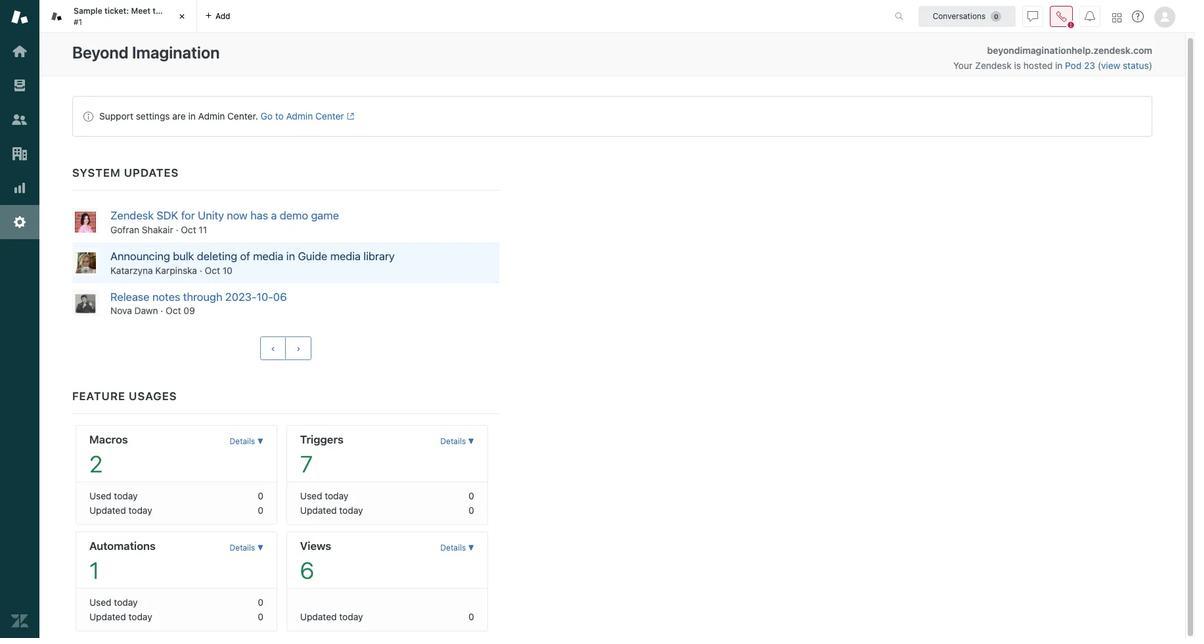 Task type: describe. For each thing, give the bounding box(es) containing it.
09
[[184, 305, 195, 316]]

(opens in a new tab) image
[[344, 113, 354, 120]]

the
[[153, 6, 165, 16]]

10
[[223, 265, 232, 276]]

for
[[181, 209, 195, 222]]

details ▼ for 6
[[440, 543, 474, 553]]

deleting
[[197, 250, 237, 263]]

11
[[199, 224, 207, 235]]

zendesk products image
[[1112, 13, 1122, 22]]

zendesk image
[[11, 612, 28, 629]]

guide
[[298, 250, 327, 263]]

2023-
[[225, 290, 257, 303]]

gofran
[[110, 224, 139, 235]]

0 horizontal spatial zendesk
[[110, 209, 154, 222]]

of
[[240, 250, 250, 263]]

your
[[953, 60, 973, 71]]

in inside status
[[188, 110, 196, 122]]

sample ticket: meet the ticket #1
[[74, 6, 189, 27]]

katarzyna
[[110, 265, 153, 276]]

details ▼ for 7
[[440, 437, 474, 446]]

center.
[[227, 110, 258, 122]]

unity
[[198, 209, 224, 222]]

oct 09
[[166, 305, 195, 316]]

status
[[1123, 60, 1149, 71]]

(
[[1098, 60, 1101, 71]]

oct for deleting
[[205, 265, 220, 276]]

a
[[271, 209, 277, 222]]

› button
[[285, 337, 312, 360]]

zendesk support image
[[11, 9, 28, 26]]

updated for 1
[[89, 611, 126, 622]]

pod
[[1065, 60, 1082, 71]]

06
[[273, 290, 287, 303]]

updated for 7
[[300, 505, 337, 516]]

beyond
[[72, 43, 129, 62]]

7
[[300, 450, 313, 477]]

usages
[[129, 390, 177, 403]]

details for 2
[[230, 437, 255, 446]]

system
[[72, 166, 121, 179]]

beyondimaginationhelp .zendesk.com your zendesk is hosted in pod 23 ( view status )
[[953, 45, 1153, 71]]

updated for 2
[[89, 505, 126, 516]]

organizations image
[[11, 145, 28, 162]]

▼ for 2
[[257, 437, 263, 446]]

updated down 6
[[300, 611, 337, 622]]

1 media from the left
[[253, 250, 284, 263]]

used for 7
[[300, 490, 322, 502]]

is
[[1014, 60, 1021, 71]]

triggers
[[300, 433, 344, 446]]

details for 6
[[440, 543, 466, 553]]

views 6
[[300, 540, 331, 584]]

2
[[89, 450, 103, 477]]

shakair
[[142, 224, 173, 235]]

view
[[1101, 60, 1120, 71]]

katarzyna karpinska
[[110, 265, 197, 276]]

view status link
[[1101, 60, 1149, 71]]

beyond imagination
[[72, 43, 220, 62]]

zendesk sdk for unity now has a demo game
[[110, 209, 339, 222]]

add button
[[197, 0, 238, 32]]

#1
[[74, 17, 82, 27]]

oct 11
[[181, 224, 207, 235]]

updated today for 7
[[300, 505, 363, 516]]

updates
[[124, 166, 179, 179]]

go to admin center link
[[261, 110, 354, 122]]

nova
[[110, 305, 132, 316]]

meet
[[131, 6, 151, 16]]

.zendesk.com
[[1091, 45, 1153, 56]]

automations
[[89, 540, 156, 553]]

sample
[[74, 6, 102, 16]]

demo
[[280, 209, 308, 222]]

release
[[110, 290, 150, 303]]

system updates
[[72, 166, 179, 179]]

feature usages
[[72, 390, 177, 403]]

status containing support settings are in admin center.
[[72, 96, 1153, 137]]

game
[[311, 209, 339, 222]]

triggers 7
[[300, 433, 344, 477]]

get started image
[[11, 43, 28, 60]]

now
[[227, 209, 248, 222]]

dawn
[[134, 305, 158, 316]]

views
[[300, 540, 331, 553]]

1 horizontal spatial in
[[286, 250, 295, 263]]

›
[[297, 343, 301, 354]]

go to admin center
[[261, 110, 344, 122]]



Task type: vqa. For each thing, say whether or not it's contained in the screenshot.
ARE
yes



Task type: locate. For each thing, give the bounding box(es) containing it.
tab
[[39, 0, 197, 33]]

updated down 1 in the bottom of the page
[[89, 611, 126, 622]]

used down 1 in the bottom of the page
[[89, 597, 111, 608]]

zendesk up gofran
[[110, 209, 154, 222]]

notes
[[152, 290, 180, 303]]

updated today for 1
[[89, 611, 152, 622]]

updated today down 6
[[300, 611, 363, 622]]

in
[[1055, 60, 1063, 71], [188, 110, 196, 122], [286, 250, 295, 263]]

announcing
[[110, 250, 170, 263]]

admin left center.
[[198, 110, 225, 122]]

macros
[[89, 433, 128, 446]]

zendesk
[[975, 60, 1012, 71], [110, 209, 154, 222]]

through
[[183, 290, 222, 303]]

get help image
[[1132, 11, 1144, 22]]

updated up views
[[300, 505, 337, 516]]

tabs tab list
[[39, 0, 881, 33]]

2 horizontal spatial in
[[1055, 60, 1063, 71]]

updated up automations
[[89, 505, 126, 516]]

used today down 7
[[300, 490, 349, 502]]

used
[[89, 490, 111, 502], [300, 490, 322, 502], [89, 597, 111, 608]]

notifications image
[[1085, 11, 1095, 21]]

ticket
[[167, 6, 189, 16]]

updated today up views
[[300, 505, 363, 516]]

0
[[258, 490, 263, 502], [469, 490, 474, 502], [258, 505, 263, 516], [469, 505, 474, 516], [258, 597, 263, 608], [258, 611, 263, 622], [469, 611, 474, 622]]

gofran shakair
[[110, 224, 173, 235]]

oct for through
[[166, 305, 181, 316]]

reporting image
[[11, 179, 28, 196]]

details ▼
[[230, 437, 263, 446], [440, 437, 474, 446], [230, 543, 263, 553], [440, 543, 474, 553]]

conversations
[[933, 11, 986, 21]]

ticket:
[[104, 6, 129, 16]]

10-
[[257, 290, 273, 303]]

0 vertical spatial oct
[[181, 224, 196, 235]]

updated today
[[89, 505, 152, 516], [300, 505, 363, 516], [89, 611, 152, 622], [300, 611, 363, 622]]

customers image
[[11, 111, 28, 128]]

macros 2
[[89, 433, 128, 477]]

updated today for 2
[[89, 505, 152, 516]]

1 horizontal spatial media
[[330, 250, 361, 263]]

center
[[315, 110, 344, 122]]

1 admin from the left
[[198, 110, 225, 122]]

1 horizontal spatial zendesk
[[975, 60, 1012, 71]]

add
[[216, 11, 230, 21]]

admin
[[198, 110, 225, 122], [286, 110, 313, 122]]

nova dawn
[[110, 305, 158, 316]]

today
[[114, 490, 138, 502], [325, 490, 349, 502], [128, 505, 152, 516], [339, 505, 363, 516], [114, 597, 138, 608], [128, 611, 152, 622], [339, 611, 363, 622]]

details ▼ for 1
[[230, 543, 263, 553]]

details ▼ for 2
[[230, 437, 263, 446]]

hosted
[[1024, 60, 1053, 71]]

automations 1
[[89, 540, 156, 584]]

6
[[300, 557, 314, 584]]

0 horizontal spatial media
[[253, 250, 284, 263]]

to
[[275, 110, 284, 122]]

used today for 1
[[89, 597, 138, 608]]

main element
[[0, 0, 39, 638]]

in inside beyondimaginationhelp .zendesk.com your zendesk is hosted in pod 23 ( view status )
[[1055, 60, 1063, 71]]

are
[[172, 110, 186, 122]]

tab containing sample ticket: meet the ticket
[[39, 0, 197, 33]]

support settings are in admin center.
[[99, 110, 258, 122]]

0 vertical spatial in
[[1055, 60, 1063, 71]]

oct for for
[[181, 224, 196, 235]]

2 vertical spatial oct
[[166, 305, 181, 316]]

close image
[[175, 10, 189, 23]]

1 vertical spatial zendesk
[[110, 209, 154, 222]]

updated today up automations
[[89, 505, 152, 516]]

used today for 7
[[300, 490, 349, 502]]

used for 1
[[89, 597, 111, 608]]

release notes through 2023-10-06
[[110, 290, 287, 303]]

status
[[72, 96, 1153, 137]]

announcing bulk deleting of media in guide media library
[[110, 250, 395, 263]]

conversations button
[[919, 6, 1016, 27]]

used today
[[89, 490, 138, 502], [300, 490, 349, 502], [89, 597, 138, 608]]

oct down notes
[[166, 305, 181, 316]]

feature
[[72, 390, 125, 403]]

zendesk inside beyondimaginationhelp .zendesk.com your zendesk is hosted in pod 23 ( view status )
[[975, 60, 1012, 71]]

used today down 2 at bottom left
[[89, 490, 138, 502]]

1 horizontal spatial admin
[[286, 110, 313, 122]]

library
[[364, 250, 395, 263]]

details for 7
[[440, 437, 466, 446]]

media
[[253, 250, 284, 263], [330, 250, 361, 263]]

▼ for 1
[[257, 543, 263, 553]]

‹
[[271, 343, 275, 354]]

media right of
[[253, 250, 284, 263]]

2 media from the left
[[330, 250, 361, 263]]

views image
[[11, 77, 28, 94]]

▼ for 6
[[468, 543, 474, 553]]

1 vertical spatial in
[[188, 110, 196, 122]]

imagination
[[132, 43, 220, 62]]

sdk
[[157, 209, 178, 222]]

has
[[250, 209, 268, 222]]

used for 2
[[89, 490, 111, 502]]

details for 1
[[230, 543, 255, 553]]

used down 2 at bottom left
[[89, 490, 111, 502]]

1
[[89, 557, 99, 584]]

bulk
[[173, 250, 194, 263]]

▼
[[257, 437, 263, 446], [468, 437, 474, 446], [257, 543, 263, 553], [468, 543, 474, 553]]

admin image
[[11, 214, 28, 231]]

button displays agent's chat status as invisible. image
[[1028, 11, 1038, 21]]

zendesk left is
[[975, 60, 1012, 71]]

oct 10
[[205, 265, 232, 276]]

support
[[99, 110, 133, 122]]

oct down deleting
[[205, 265, 220, 276]]

▼ for 7
[[468, 437, 474, 446]]

settings
[[136, 110, 170, 122]]

)
[[1149, 60, 1153, 71]]

go
[[261, 110, 273, 122]]

details
[[230, 437, 255, 446], [440, 437, 466, 446], [230, 543, 255, 553], [440, 543, 466, 553]]

pod 23 link
[[1065, 60, 1098, 71]]

used today for 2
[[89, 490, 138, 502]]

0 vertical spatial zendesk
[[975, 60, 1012, 71]]

0 horizontal spatial in
[[188, 110, 196, 122]]

23
[[1084, 60, 1095, 71]]

used down 7
[[300, 490, 322, 502]]

media right guide
[[330, 250, 361, 263]]

in left guide
[[286, 250, 295, 263]]

2 admin from the left
[[286, 110, 313, 122]]

karpinska
[[155, 265, 197, 276]]

‹ button
[[260, 337, 286, 360]]

updated
[[89, 505, 126, 516], [300, 505, 337, 516], [89, 611, 126, 622], [300, 611, 337, 622]]

admin right to
[[286, 110, 313, 122]]

beyondimaginationhelp
[[987, 45, 1091, 56]]

used today down 1 in the bottom of the page
[[89, 597, 138, 608]]

0 horizontal spatial admin
[[198, 110, 225, 122]]

oct down 'for'
[[181, 224, 196, 235]]

in left pod
[[1055, 60, 1063, 71]]

2 vertical spatial in
[[286, 250, 295, 263]]

updated today down 1 in the bottom of the page
[[89, 611, 152, 622]]

1 vertical spatial oct
[[205, 265, 220, 276]]

in right are
[[188, 110, 196, 122]]



